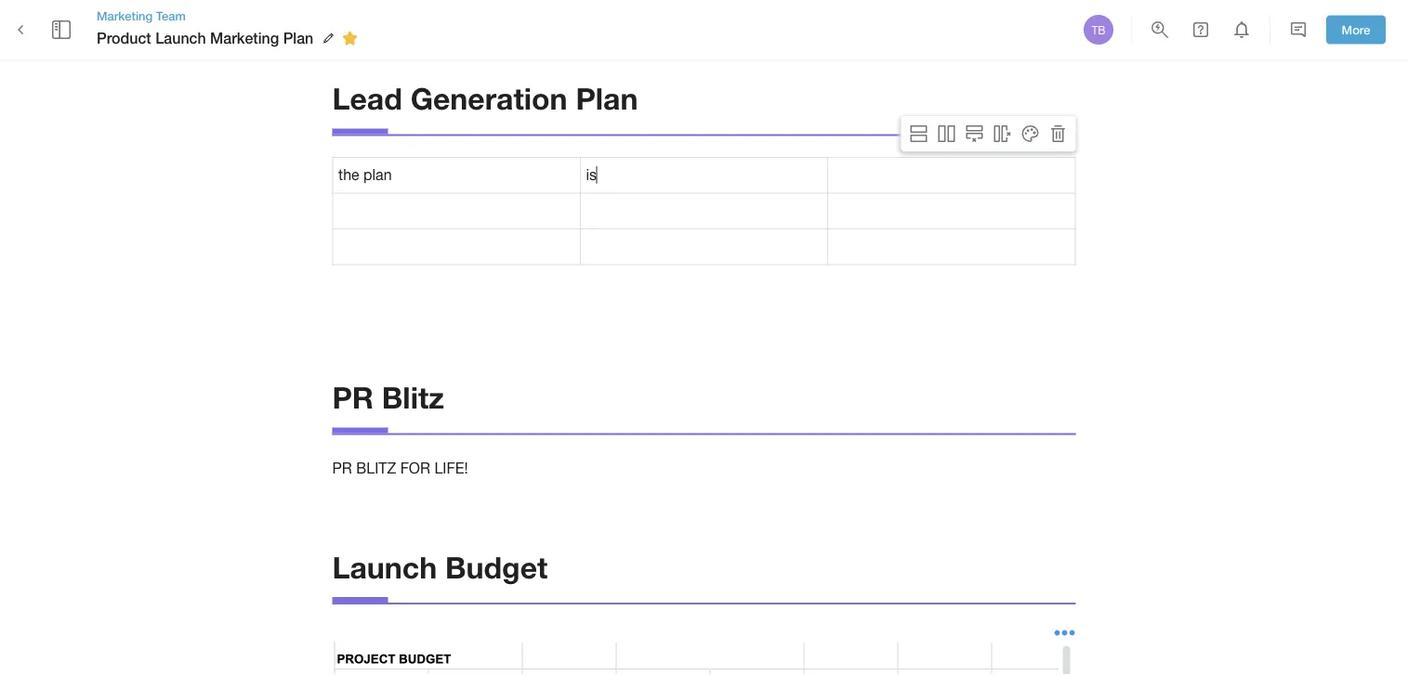 Task type: vqa. For each thing, say whether or not it's contained in the screenshot.
FOR
yes



Task type: locate. For each thing, give the bounding box(es) containing it.
marketing up "product" in the top left of the page
[[97, 8, 153, 23]]

blitz
[[356, 460, 396, 477]]

pr blitz for life!
[[332, 460, 468, 477]]

the plan
[[338, 166, 392, 184]]

pr
[[332, 380, 374, 415], [332, 460, 352, 477]]

marketing
[[97, 8, 153, 23], [210, 29, 279, 47]]

0 vertical spatial pr
[[332, 380, 374, 415]]

more button
[[1327, 15, 1386, 44]]

plan up is
[[576, 81, 638, 116]]

for
[[400, 460, 430, 477]]

1 vertical spatial marketing
[[210, 29, 279, 47]]

launch
[[155, 29, 206, 47], [332, 550, 437, 585]]

1 horizontal spatial launch
[[332, 550, 437, 585]]

marketing down marketing team link
[[210, 29, 279, 47]]

0 horizontal spatial marketing
[[97, 8, 153, 23]]

1 vertical spatial pr
[[332, 460, 352, 477]]

marketing team link
[[97, 7, 364, 24]]

2 pr from the top
[[332, 460, 352, 477]]

team
[[156, 8, 186, 23]]

0 horizontal spatial launch
[[155, 29, 206, 47]]

product launch marketing plan
[[97, 29, 314, 47]]

1 horizontal spatial plan
[[576, 81, 638, 116]]

0 horizontal spatial plan
[[283, 29, 314, 47]]

is
[[586, 166, 597, 184]]

plan left the remove favorite image in the top left of the page
[[283, 29, 314, 47]]

pr left blitz
[[332, 380, 374, 415]]

1 pr from the top
[[332, 380, 374, 415]]

pr left 'blitz' in the left bottom of the page
[[332, 460, 352, 477]]

blitz
[[382, 380, 444, 415]]

0 vertical spatial marketing
[[97, 8, 153, 23]]

plan
[[283, 29, 314, 47], [576, 81, 638, 116]]



Task type: describe. For each thing, give the bounding box(es) containing it.
marketing team
[[97, 8, 186, 23]]

tb
[[1092, 23, 1106, 36]]

generation
[[411, 81, 568, 116]]

life!
[[435, 460, 468, 477]]

marketing inside marketing team link
[[97, 8, 153, 23]]

0 vertical spatial plan
[[283, 29, 314, 47]]

1 vertical spatial plan
[[576, 81, 638, 116]]

1 vertical spatial launch
[[332, 550, 437, 585]]

tb button
[[1081, 12, 1117, 47]]

pr for pr blitz for life!
[[332, 460, 352, 477]]

1 horizontal spatial marketing
[[210, 29, 279, 47]]

budget
[[445, 550, 548, 585]]

the
[[338, 166, 359, 184]]

lead
[[332, 81, 402, 116]]

more
[[1342, 22, 1371, 37]]

plan
[[364, 166, 392, 184]]

lead generation plan
[[332, 81, 638, 116]]

pr for pr blitz
[[332, 380, 374, 415]]

remove favorite image
[[339, 27, 361, 49]]

launch budget
[[332, 550, 548, 585]]

pr blitz
[[332, 380, 444, 415]]

0 vertical spatial launch
[[155, 29, 206, 47]]

product
[[97, 29, 151, 47]]



